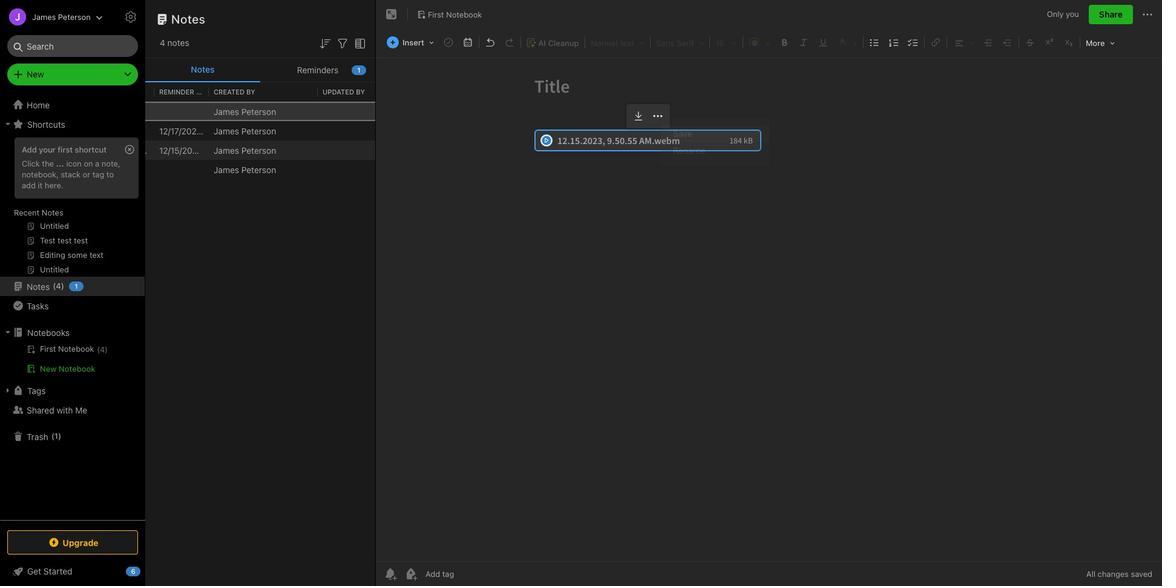 Task type: vqa. For each thing, say whether or not it's contained in the screenshot.
SEARCH BOX inside the main element
no



Task type: locate. For each thing, give the bounding box(es) containing it.
new notebook button
[[0, 362, 145, 376]]

Alignment field
[[949, 34, 979, 51]]

) up tasks button
[[61, 281, 64, 291]]

click
[[22, 159, 40, 168]]

1 vertical spatial 09:00
[[207, 145, 231, 155]]

( up tasks button
[[53, 281, 56, 291]]

0 vertical spatial 09:00
[[206, 126, 230, 136]]

james peterson button
[[0, 102, 427, 121], [0, 160, 427, 179]]

1 vertical spatial )
[[105, 345, 108, 354]]

) right trash
[[58, 431, 61, 441]]

Search text field
[[16, 35, 130, 57]]

heading level image
[[587, 35, 649, 50]]

notebook inside note window element
[[446, 9, 482, 19]]

4 left notes
[[160, 38, 165, 48]]

note window element
[[376, 0, 1163, 586]]

your
[[39, 145, 56, 154]]

shortcut
[[75, 145, 107, 154]]

(
[[53, 281, 56, 291], [97, 345, 100, 354], [51, 431, 54, 441]]

only you
[[1048, 9, 1080, 19]]

highlight image
[[834, 35, 862, 50]]

4 down notebooks link on the left bottom
[[100, 345, 105, 354]]

me
[[75, 405, 87, 415]]

notebook,
[[22, 169, 59, 179]]

0 horizontal spatial notebook
[[59, 364, 95, 374]]

( for notes
[[53, 281, 56, 291]]

0 horizontal spatial by
[[247, 88, 255, 96]]

get started
[[27, 566, 72, 577]]

click the ...
[[22, 159, 64, 168]]

or
[[83, 169, 90, 179]]

1 horizontal spatial notebook
[[446, 9, 482, 19]]

shortcuts button
[[0, 114, 145, 134]]

09:00
[[206, 126, 230, 136], [207, 145, 231, 155]]

new for new notebook
[[40, 364, 57, 374]]

( for trash
[[51, 431, 54, 441]]

first notebook
[[428, 9, 482, 19]]

2 vertical spatial )
[[58, 431, 61, 441]]

2 horizontal spatial 1
[[357, 66, 361, 74]]

4
[[160, 38, 165, 48], [56, 281, 61, 291], [100, 345, 105, 354]]

bulleted list image
[[867, 34, 884, 51]]

created
[[214, 88, 245, 96]]

home link
[[0, 95, 145, 114]]

by
[[247, 88, 255, 96], [356, 88, 365, 96]]

am for 12/15/2023, 09:00 am
[[233, 145, 246, 155]]

0 vertical spatial 4
[[160, 38, 165, 48]]

notes right recent
[[42, 208, 63, 217]]

12/17/2023,
[[159, 126, 204, 136]]

you
[[1066, 9, 1080, 19]]

Font family field
[[652, 34, 708, 51]]

started
[[44, 566, 72, 577]]

am
[[232, 126, 245, 136], [233, 145, 246, 155]]

all changes saved
[[1087, 569, 1153, 579]]

None search field
[[16, 35, 130, 57]]

by for updated by
[[356, 88, 365, 96]]

1 inside trash ( 1 )
[[54, 431, 58, 441]]

Heading level field
[[587, 34, 649, 51]]

notes up 'date'
[[191, 64, 215, 74]]

( 4 )
[[97, 345, 108, 354]]

notebook
[[446, 9, 482, 19], [59, 364, 95, 374]]

0 horizontal spatial 4
[[56, 281, 61, 291]]

alignment image
[[950, 35, 979, 50]]

by right created on the left of page
[[247, 88, 255, 96]]

Add tag field
[[425, 569, 515, 580]]

more actions image
[[1141, 7, 1155, 22]]

1 up tasks button
[[75, 282, 78, 290]]

1 horizontal spatial 1
[[75, 282, 78, 290]]

new notebook
[[40, 364, 95, 374]]

james down 12/17/2023, 09:00 am
[[214, 145, 239, 155]]

expand notebooks image
[[3, 328, 13, 337]]

tooltip
[[326, 8, 394, 31]]

updated
[[323, 88, 354, 96]]

09:00 down 12/17/2023, 09:00 am
[[207, 145, 231, 155]]

tags button
[[0, 381, 145, 400]]

james down 12/15/2023, 09:00 am
[[214, 164, 239, 175]]

on
[[84, 159, 93, 168]]

reminder date
[[159, 88, 213, 96]]

1 horizontal spatial by
[[356, 88, 365, 96]]

Note Editor text field
[[376, 58, 1163, 561]]

0 vertical spatial am
[[232, 126, 245, 136]]

4 notes
[[160, 38, 189, 48]]

only
[[1048, 9, 1064, 19]]

tab list containing notes
[[145, 58, 375, 82]]

tasks button
[[0, 296, 145, 316]]

expand note image
[[385, 7, 399, 22]]

( inside trash ( 1 )
[[51, 431, 54, 441]]

) inside trash ( 1 )
[[58, 431, 61, 441]]

to
[[107, 169, 114, 179]]

row group containing james peterson
[[0, 102, 427, 179]]

am down 12/17/2023, 09:00 am
[[233, 145, 246, 155]]

james peterson button down 'date'
[[0, 102, 427, 121]]

group containing add your first shortcut
[[0, 134, 145, 282]]

column header
[[105, 87, 150, 97]]

saved
[[1131, 569, 1153, 579]]

0 horizontal spatial 1
[[54, 431, 58, 441]]

font size image
[[712, 35, 741, 50]]

james peterson button down 12/15/2023, 09:00 am
[[0, 160, 427, 179]]

notebook inside group
[[59, 364, 95, 374]]

1 vertical spatial new
[[40, 364, 57, 374]]

4 up tasks button
[[56, 281, 61, 291]]

4 inside new notebook group
[[100, 345, 105, 354]]

expand tags image
[[3, 386, 13, 395]]

2 vertical spatial (
[[51, 431, 54, 441]]

1 horizontal spatial 4
[[100, 345, 105, 354]]

am for 12/17/2023, 09:00 am
[[232, 126, 245, 136]]

09:00 for 12/17/2023,
[[206, 126, 230, 136]]

created by
[[214, 88, 255, 96]]

) down notebooks link on the left bottom
[[105, 345, 108, 354]]

notebooks
[[27, 327, 70, 338]]

09:00 up 12/15/2023, 09:00 am
[[206, 126, 230, 136]]

james up search text box
[[32, 12, 56, 21]]

notebook up tags button
[[59, 364, 95, 374]]

home
[[27, 100, 50, 110]]

share button
[[1089, 5, 1134, 24]]

shortcuts
[[27, 119, 65, 129]]

group
[[0, 134, 145, 282]]

trash
[[27, 431, 48, 442]]

1 by from the left
[[247, 88, 255, 96]]

new
[[27, 69, 44, 79], [40, 364, 57, 374]]

) inside notes ( 4 )
[[61, 281, 64, 291]]

row group
[[0, 102, 427, 179]]

james up 12/15/2023, 09:00 am
[[214, 126, 239, 136]]

peterson
[[58, 12, 91, 21], [242, 106, 276, 117], [242, 126, 276, 136], [242, 145, 276, 155], [242, 164, 276, 175]]

0 vertical spatial james peterson button
[[0, 102, 427, 121]]

notebook right "first" on the left top of the page
[[446, 9, 482, 19]]

notes up tasks
[[27, 281, 50, 292]]

peterson inside field
[[58, 12, 91, 21]]

1
[[357, 66, 361, 74], [75, 282, 78, 290], [54, 431, 58, 441]]

by right updated
[[356, 88, 365, 96]]

the
[[42, 159, 54, 168]]

1 vertical spatial 4
[[56, 281, 61, 291]]

am down created by
[[232, 126, 245, 136]]

it
[[38, 180, 43, 190]]

note,
[[102, 159, 120, 168]]

Account field
[[0, 5, 103, 29]]

new inside button
[[40, 364, 57, 374]]

( inside notes ( 4 )
[[53, 281, 56, 291]]

undo image
[[482, 34, 499, 51]]

new up home
[[27, 69, 44, 79]]

( inside new notebook group
[[97, 345, 100, 354]]

notes
[[168, 38, 189, 48]]

12/17/2023, 09:00 am
[[159, 126, 245, 136]]

2 horizontal spatial 4
[[160, 38, 165, 48]]

james inside field
[[32, 12, 56, 21]]

james peterson
[[32, 12, 91, 21], [214, 106, 276, 117], [214, 126, 276, 136], [214, 145, 276, 155], [214, 164, 276, 175]]

2 vertical spatial 4
[[100, 345, 105, 354]]

date
[[196, 88, 213, 96]]

0 vertical spatial new
[[27, 69, 44, 79]]

notes
[[171, 12, 206, 26], [191, 64, 215, 74], [42, 208, 63, 217], [27, 281, 50, 292]]

new inside popup button
[[27, 69, 44, 79]]

0 vertical spatial (
[[53, 281, 56, 291]]

2 vertical spatial 1
[[54, 431, 58, 441]]

)
[[61, 281, 64, 291], [105, 345, 108, 354], [58, 431, 61, 441]]

1 up updated by
[[357, 66, 361, 74]]

tab list
[[145, 58, 375, 82]]

( down notebooks link on the left bottom
[[97, 345, 100, 354]]

upgrade button
[[7, 530, 138, 555]]

new up tags on the bottom left of page
[[40, 364, 57, 374]]

( right trash
[[51, 431, 54, 441]]

tree
[[0, 95, 145, 520]]

1 right trash
[[54, 431, 58, 441]]

1 vertical spatial james peterson button
[[0, 160, 427, 179]]

1 vertical spatial am
[[233, 145, 246, 155]]

1 vertical spatial (
[[97, 345, 100, 354]]

1 vertical spatial notebook
[[59, 364, 95, 374]]

2 by from the left
[[356, 88, 365, 96]]

changes
[[1098, 569, 1129, 579]]

notes up notes
[[171, 12, 206, 26]]

) for notes
[[61, 281, 64, 291]]

0 vertical spatial 1
[[357, 66, 361, 74]]

add your first shortcut
[[22, 145, 107, 154]]

add
[[22, 180, 36, 190]]

recent
[[14, 208, 40, 217]]

0 vertical spatial )
[[61, 281, 64, 291]]

0 vertical spatial notebook
[[446, 9, 482, 19]]

james
[[32, 12, 56, 21], [214, 106, 239, 117], [214, 126, 239, 136], [214, 145, 239, 155], [214, 164, 239, 175]]



Task type: describe. For each thing, give the bounding box(es) containing it.
tag
[[92, 169, 104, 179]]

notebooks link
[[0, 323, 145, 342]]

notes button
[[145, 58, 260, 82]]

insert
[[403, 38, 424, 47]]

notebook for first notebook
[[446, 9, 482, 19]]

More field
[[1082, 34, 1119, 51]]

first notebook button
[[413, 6, 486, 23]]

more
[[1086, 38, 1106, 48]]

trash ( 1 )
[[27, 431, 61, 442]]

all
[[1087, 569, 1096, 579]]

first
[[58, 145, 73, 154]]

calendar event image
[[460, 34, 477, 51]]

4 inside notes ( 4 )
[[56, 281, 61, 291]]

notebook for new notebook
[[59, 364, 95, 374]]

first
[[428, 9, 444, 19]]

icon on a note, notebook, stack or tag to add it here.
[[22, 159, 120, 190]]

james peterson inside field
[[32, 12, 91, 21]]

Help and Learning task checklist field
[[0, 562, 145, 581]]

...
[[56, 159, 64, 168]]

reminder
[[159, 88, 194, 96]]

12/15/2023,
[[159, 145, 205, 155]]

) inside new notebook group
[[105, 345, 108, 354]]

Highlight field
[[833, 34, 862, 51]]

6
[[131, 567, 135, 575]]

checklist image
[[905, 34, 922, 51]]

09:00 for 12/15/2023,
[[207, 145, 231, 155]]

tasks
[[27, 301, 49, 311]]

new notebook group
[[0, 342, 145, 381]]

with
[[57, 405, 73, 415]]

More actions field
[[1141, 5, 1155, 24]]

Font color field
[[745, 34, 775, 51]]

Sort options field
[[318, 35, 332, 51]]

james down created on the left of page
[[214, 106, 239, 117]]

icon
[[66, 159, 82, 168]]

add filters image
[[335, 36, 350, 51]]

new for new
[[27, 69, 44, 79]]

Insert field
[[384, 34, 438, 51]]

here.
[[45, 180, 63, 190]]

12/15/2023, 09:00 am
[[159, 145, 246, 155]]

recent notes
[[14, 208, 63, 217]]

Font size field
[[712, 34, 742, 51]]

notes inside group
[[42, 208, 63, 217]]

notes inside button
[[191, 64, 215, 74]]

reminders
[[297, 64, 339, 75]]

stack
[[61, 169, 81, 179]]

add
[[22, 145, 37, 154]]

upgrade
[[63, 537, 99, 548]]

) for trash
[[58, 431, 61, 441]]

settings image
[[124, 10, 138, 24]]

add a reminder image
[[383, 567, 398, 581]]

shared with me link
[[0, 400, 145, 420]]

share
[[1100, 9, 1123, 19]]

Add filters field
[[335, 35, 350, 51]]

get
[[27, 566, 41, 577]]

by for created by
[[247, 88, 255, 96]]

numbered list image
[[886, 34, 903, 51]]

click to collapse image
[[141, 564, 150, 578]]

a
[[95, 159, 99, 168]]

notes ( 4 )
[[27, 281, 64, 292]]

shared with me
[[27, 405, 87, 415]]

1 inside tab list
[[357, 66, 361, 74]]

2 james peterson button from the top
[[0, 160, 427, 179]]

tree containing home
[[0, 95, 145, 520]]

notes inside notes ( 4 )
[[27, 281, 50, 292]]

tags
[[27, 385, 46, 396]]

add tag image
[[404, 567, 418, 581]]

font color image
[[745, 35, 774, 50]]

shared
[[27, 405, 54, 415]]

new button
[[7, 64, 138, 85]]

1 vertical spatial 1
[[75, 282, 78, 290]]

updated by
[[323, 88, 365, 96]]

1 james peterson button from the top
[[0, 102, 427, 121]]

font family image
[[653, 35, 708, 50]]

View options field
[[350, 35, 368, 51]]



